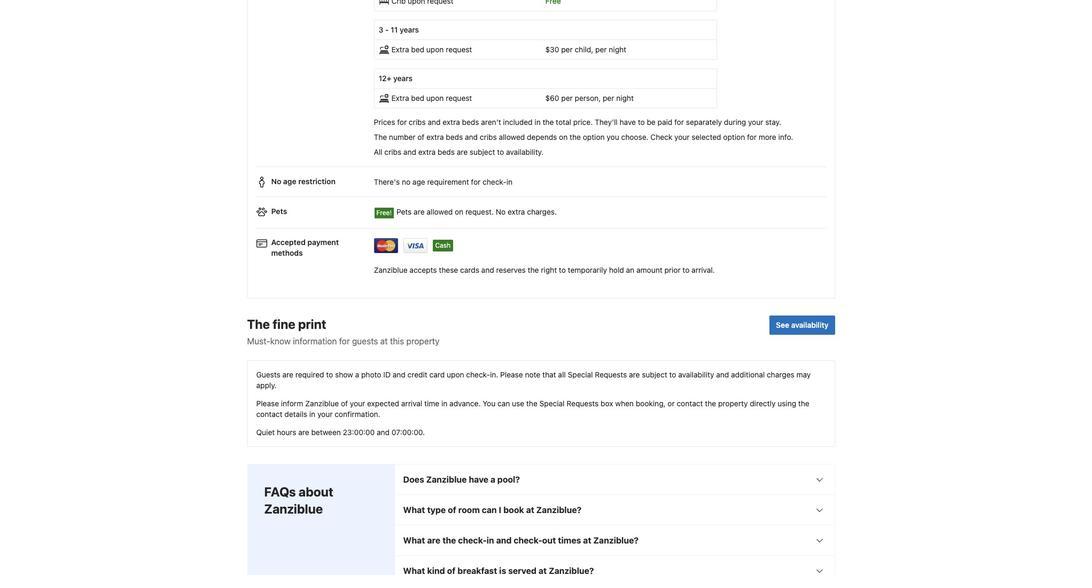Task type: vqa. For each thing, say whether or not it's contained in the screenshot.
2 related to Volkswagen
no



Task type: describe. For each thing, give the bounding box(es) containing it.
have inside dropdown button
[[469, 475, 489, 485]]

mastercard image
[[374, 238, 399, 253]]

a inside guests are required to show a photo id and credit card upon check-in. please note that all special requests are subject to availability and additional charges may apply.
[[355, 370, 359, 379]]

no age restriction
[[271, 177, 336, 186]]

accepted
[[271, 238, 306, 247]]

number
[[389, 133, 416, 142]]

the for fine
[[247, 317, 270, 332]]

are up requirement on the top left
[[457, 148, 468, 157]]

0 vertical spatial contact
[[677, 399, 703, 408]]

your left stay.
[[748, 118, 764, 127]]

extra bed upon request for 12+ years
[[392, 94, 472, 103]]

does
[[403, 475, 424, 485]]

expected
[[367, 399, 399, 408]]

reserves
[[496, 266, 526, 275]]

request for 12+ years
[[446, 94, 472, 103]]

prices
[[374, 118, 395, 127]]

they'll
[[595, 118, 618, 127]]

$60 per person, per night
[[546, 94, 634, 103]]

during
[[724, 118, 746, 127]]

to right right
[[559, 266, 566, 275]]

inform
[[281, 399, 303, 408]]

selected
[[692, 133, 722, 142]]

print
[[298, 317, 326, 332]]

info.
[[779, 133, 794, 142]]

of inside please inform zanziblue of your expected arrival time in advance. you can use the special requests box when booking, or contact the property directly using the contact details in your confirmation.
[[341, 399, 348, 408]]

guests
[[256, 370, 281, 379]]

property inside the fine print must-know information for guests at this property
[[407, 337, 440, 346]]

type
[[427, 506, 446, 515]]

on inside the free! pets are allowed on request. no extra charges.
[[455, 208, 464, 217]]

the fine print must-know information for guests at this property
[[247, 317, 440, 346]]

faqs
[[264, 485, 296, 500]]

see availability button
[[770, 316, 835, 335]]

in up depends in the top of the page
[[535, 118, 541, 127]]

required
[[295, 370, 324, 379]]

the for number
[[374, 133, 387, 142]]

information
[[293, 337, 337, 346]]

faqs about zanziblue
[[264, 485, 333, 517]]

what for what type of room can i book at zanziblue?
[[403, 506, 425, 515]]

accepted payment methods and conditions element
[[256, 233, 826, 257]]

charges
[[767, 370, 795, 379]]

check- up 'request.'
[[483, 178, 507, 187]]

in right time
[[442, 399, 448, 408]]

check- down book
[[514, 536, 543, 546]]

this
[[390, 337, 404, 346]]

book
[[504, 506, 524, 515]]

no
[[402, 178, 411, 187]]

fine
[[273, 317, 296, 332]]

in right details
[[309, 410, 316, 419]]

accepted payment methods
[[271, 238, 339, 258]]

night for $60 per person, per night
[[617, 94, 634, 103]]

0 vertical spatial beds
[[462, 118, 479, 127]]

what are the check-in and check-out times at zanziblue? button
[[395, 526, 835, 556]]

what are the check-in and check-out times at zanziblue?
[[403, 536, 639, 546]]

bed for 3 - 11 years
[[411, 45, 425, 54]]

0 vertical spatial no
[[271, 177, 281, 186]]

prices for cribs and extra beds aren't included in the total price. they'll have to be paid for separately during your stay.
[[374, 118, 782, 127]]

methods
[[271, 249, 303, 258]]

be
[[647, 118, 656, 127]]

or
[[668, 399, 675, 408]]

12+ years
[[379, 74, 413, 83]]

photo
[[361, 370, 381, 379]]

the left total
[[543, 118, 554, 127]]

free! pets are allowed on request. no extra charges.
[[377, 208, 557, 217]]

the inside the 'what are the check-in and check-out times at zanziblue?' dropdown button
[[443, 536, 456, 546]]

what for what are the check-in and check-out times at zanziblue?
[[403, 536, 425, 546]]

zanziblue down mastercard icon
[[374, 266, 408, 275]]

upon inside guests are required to show a photo id and credit card upon check-in. please note that all special requests are subject to availability and additional charges may apply.
[[447, 370, 464, 379]]

the right using
[[799, 399, 810, 408]]

hold
[[609, 266, 624, 275]]

for up number
[[397, 118, 407, 127]]

note
[[525, 370, 541, 379]]

per right "child,"
[[596, 45, 607, 54]]

1 horizontal spatial allowed
[[499, 133, 525, 142]]

total
[[556, 118, 572, 127]]

may
[[797, 370, 811, 379]]

to left availability.
[[497, 148, 504, 157]]

requests inside guests are required to show a photo id and credit card upon check-in. please note that all special requests are subject to availability and additional charges may apply.
[[595, 370, 627, 379]]

in.
[[490, 370, 498, 379]]

are inside the free! pets are allowed on request. no extra charges.
[[414, 208, 425, 217]]

11
[[391, 25, 398, 34]]

what type of room can i book at zanziblue?
[[403, 506, 582, 515]]

$30
[[546, 45, 559, 54]]

extra bed upon request for 3 - 11 years
[[392, 45, 472, 54]]

your up confirmation.
[[350, 399, 365, 408]]

box
[[601, 399, 613, 408]]

show
[[335, 370, 353, 379]]

request.
[[466, 208, 494, 217]]

2 vertical spatial cribs
[[385, 148, 402, 157]]

pets inside the free! pets are allowed on request. no extra charges.
[[397, 208, 412, 217]]

in down availability.
[[507, 178, 513, 187]]

1 horizontal spatial have
[[620, 118, 636, 127]]

what type of room can i book at zanziblue? button
[[395, 495, 835, 525]]

accepts
[[410, 266, 437, 275]]

availability inside guests are required to show a photo id and credit card upon check-in. please note that all special requests are subject to availability and additional charges may apply.
[[679, 370, 714, 379]]

stay.
[[766, 118, 782, 127]]

the down prices for cribs and extra beds aren't included in the total price. they'll have to be paid for separately during your stay. in the top of the page
[[570, 133, 581, 142]]

3
[[379, 25, 384, 34]]

arrival
[[401, 399, 423, 408]]

can inside please inform zanziblue of your expected arrival time in advance. you can use the special requests box when booking, or contact the property directly using the contact details in your confirmation.
[[498, 399, 510, 408]]

request for 3 - 11 years
[[446, 45, 472, 54]]

for inside the fine print must-know information for guests at this property
[[339, 337, 350, 346]]

07:00:00.
[[392, 428, 425, 437]]

of for what
[[448, 506, 456, 515]]

requests inside please inform zanziblue of your expected arrival time in advance. you can use the special requests box when booking, or contact the property directly using the contact details in your confirmation.
[[567, 399, 599, 408]]

included
[[503, 118, 533, 127]]

using
[[778, 399, 797, 408]]

beds for and
[[446, 133, 463, 142]]

1 horizontal spatial cribs
[[409, 118, 426, 127]]

availability.
[[506, 148, 544, 157]]

0 horizontal spatial pets
[[271, 207, 287, 216]]

card
[[430, 370, 445, 379]]

in inside dropdown button
[[487, 536, 494, 546]]

upon for 12+ years
[[427, 94, 444, 103]]

these
[[439, 266, 458, 275]]

your up between
[[318, 410, 333, 419]]

check
[[651, 133, 673, 142]]

$30 per child, per night
[[546, 45, 627, 54]]

times
[[558, 536, 581, 546]]

does zanziblue have a pool?
[[403, 475, 520, 485]]

1 vertical spatial years
[[394, 74, 413, 83]]

extra for -
[[392, 45, 409, 54]]

per right "$60"
[[562, 94, 573, 103]]

to left show
[[326, 370, 333, 379]]

beds for are
[[438, 148, 455, 157]]

guests
[[352, 337, 378, 346]]

does zanziblue have a pool? button
[[395, 465, 835, 495]]

1 horizontal spatial at
[[526, 506, 535, 515]]

about
[[299, 485, 333, 500]]

there's
[[374, 178, 400, 187]]

please inform zanziblue of your expected arrival time in advance. you can use the special requests box when booking, or contact the property directly using the contact details in your confirmation.
[[256, 399, 810, 419]]

the left right
[[528, 266, 539, 275]]

know
[[270, 337, 291, 346]]

all
[[374, 148, 383, 157]]

charges.
[[527, 208, 557, 217]]

subject inside guests are required to show a photo id and credit card upon check-in. please note that all special requests are subject to availability and additional charges may apply.
[[642, 370, 668, 379]]

2 option from the left
[[724, 133, 745, 142]]

per right person,
[[603, 94, 614, 103]]



Task type: locate. For each thing, give the bounding box(es) containing it.
please inside please inform zanziblue of your expected arrival time in advance. you can use the special requests box when booking, or contact the property directly using the contact details in your confirmation.
[[256, 399, 279, 408]]

please down apply.
[[256, 399, 279, 408]]

0 vertical spatial on
[[559, 133, 568, 142]]

0 vertical spatial request
[[446, 45, 472, 54]]

per right $30
[[561, 45, 573, 54]]

the up all
[[374, 133, 387, 142]]

guests are required to show a photo id and credit card upon check-in. please note that all special requests are subject to availability and additional charges may apply.
[[256, 370, 811, 390]]

1 horizontal spatial age
[[413, 178, 425, 187]]

2 request from the top
[[446, 94, 472, 103]]

0 vertical spatial bed
[[411, 45, 425, 54]]

1 horizontal spatial contact
[[677, 399, 703, 408]]

on down total
[[559, 133, 568, 142]]

what
[[403, 506, 425, 515], [403, 536, 425, 546]]

are up visa 'icon' at the left
[[414, 208, 425, 217]]

0 horizontal spatial availability
[[679, 370, 714, 379]]

1 vertical spatial of
[[341, 399, 348, 408]]

beds up requirement on the top left
[[438, 148, 455, 157]]

1 vertical spatial what
[[403, 536, 425, 546]]

1 vertical spatial availability
[[679, 370, 714, 379]]

0 vertical spatial the
[[374, 133, 387, 142]]

booking,
[[636, 399, 666, 408]]

see
[[776, 321, 790, 330]]

per
[[561, 45, 573, 54], [596, 45, 607, 54], [562, 94, 573, 103], [603, 94, 614, 103]]

age
[[283, 177, 297, 186], [413, 178, 425, 187]]

the right use at the left of page
[[527, 399, 538, 408]]

special inside guests are required to show a photo id and credit card upon check-in. please note that all special requests are subject to availability and additional charges may apply.
[[568, 370, 593, 379]]

no right 'request.'
[[496, 208, 506, 217]]

extra bed upon request down 12+ years
[[392, 94, 472, 103]]

free!
[[377, 209, 392, 217]]

0 vertical spatial requests
[[595, 370, 627, 379]]

the up must-
[[247, 317, 270, 332]]

a left pool?
[[491, 475, 496, 485]]

1 vertical spatial upon
[[427, 94, 444, 103]]

$60
[[546, 94, 560, 103]]

for left 'guests'
[[339, 337, 350, 346]]

1 vertical spatial please
[[256, 399, 279, 408]]

0 horizontal spatial at
[[380, 337, 388, 346]]

0 vertical spatial upon
[[427, 45, 444, 54]]

bed
[[411, 45, 425, 54], [411, 94, 425, 103]]

0 vertical spatial special
[[568, 370, 593, 379]]

1 vertical spatial have
[[469, 475, 489, 485]]

allowed
[[499, 133, 525, 142], [427, 208, 453, 217]]

upon
[[427, 45, 444, 54], [427, 94, 444, 103], [447, 370, 464, 379]]

extra bed upon request down 3 - 11 years
[[392, 45, 472, 54]]

a right show
[[355, 370, 359, 379]]

property
[[407, 337, 440, 346], [719, 399, 748, 408]]

1 vertical spatial zanziblue?
[[594, 536, 639, 546]]

of inside what type of room can i book at zanziblue? dropdown button
[[448, 506, 456, 515]]

1 vertical spatial on
[[455, 208, 464, 217]]

1 vertical spatial bed
[[411, 94, 425, 103]]

no left restriction
[[271, 177, 281, 186]]

0 horizontal spatial the
[[247, 317, 270, 332]]

check- down the room
[[458, 536, 487, 546]]

allowed down there's no age requirement for check-in
[[427, 208, 453, 217]]

2 vertical spatial of
[[448, 506, 456, 515]]

are right guests
[[283, 370, 293, 379]]

zanziblue?
[[537, 506, 582, 515], [594, 536, 639, 546]]

1 vertical spatial at
[[526, 506, 535, 515]]

an
[[626, 266, 635, 275]]

night
[[609, 45, 627, 54], [617, 94, 634, 103]]

can inside dropdown button
[[482, 506, 497, 515]]

the down type
[[443, 536, 456, 546]]

bed for 12+ years
[[411, 94, 425, 103]]

0 vertical spatial years
[[400, 25, 419, 34]]

subject down aren't
[[470, 148, 495, 157]]

credit
[[408, 370, 428, 379]]

night up they'll
[[617, 94, 634, 103]]

additional
[[731, 370, 765, 379]]

prior
[[665, 266, 681, 275]]

1 horizontal spatial no
[[496, 208, 506, 217]]

all
[[558, 370, 566, 379]]

on left 'request.'
[[455, 208, 464, 217]]

1 vertical spatial cribs
[[480, 133, 497, 142]]

1 vertical spatial requests
[[567, 399, 599, 408]]

at right book
[[526, 506, 535, 515]]

there's no age requirement for check-in
[[374, 178, 513, 187]]

0 horizontal spatial can
[[482, 506, 497, 515]]

temporarily
[[568, 266, 607, 275]]

to up or
[[670, 370, 677, 379]]

property left directly
[[719, 399, 748, 408]]

have up choose.
[[620, 118, 636, 127]]

amount
[[637, 266, 663, 275]]

zanziblue inside faqs about zanziblue
[[264, 502, 323, 517]]

option
[[583, 133, 605, 142], [724, 133, 745, 142]]

2 what from the top
[[403, 536, 425, 546]]

are right hours
[[298, 428, 309, 437]]

1 vertical spatial property
[[719, 399, 748, 408]]

contact right or
[[677, 399, 703, 408]]

0 vertical spatial zanziblue?
[[537, 506, 582, 515]]

1 vertical spatial subject
[[642, 370, 668, 379]]

1 horizontal spatial can
[[498, 399, 510, 408]]

person,
[[575, 94, 601, 103]]

cribs
[[409, 118, 426, 127], [480, 133, 497, 142], [385, 148, 402, 157]]

special right all
[[568, 370, 593, 379]]

cash
[[435, 242, 451, 250]]

you
[[607, 133, 619, 142]]

room
[[459, 506, 480, 515]]

2 horizontal spatial at
[[583, 536, 592, 546]]

hours
[[277, 428, 296, 437]]

12+
[[379, 74, 392, 83]]

23:00:00
[[343, 428, 375, 437]]

please inside guests are required to show a photo id and credit card upon check-in. please note that all special requests are subject to availability and additional charges may apply.
[[500, 370, 523, 379]]

1 extra from the top
[[392, 45, 409, 54]]

0 horizontal spatial please
[[256, 399, 279, 408]]

are up 'when'
[[629, 370, 640, 379]]

accordion control element
[[394, 464, 835, 576]]

1 horizontal spatial special
[[568, 370, 593, 379]]

the right or
[[705, 399, 717, 408]]

1 horizontal spatial the
[[374, 133, 387, 142]]

payment
[[308, 238, 339, 247]]

at right the "times"
[[583, 536, 592, 546]]

extra bed upon request
[[392, 45, 472, 54], [392, 94, 472, 103]]

between
[[311, 428, 341, 437]]

0 vertical spatial cribs
[[409, 118, 426, 127]]

of right number
[[418, 133, 425, 142]]

0 vertical spatial property
[[407, 337, 440, 346]]

a inside the does zanziblue have a pool? dropdown button
[[491, 475, 496, 485]]

for right requirement on the top left
[[471, 178, 481, 187]]

arrival.
[[692, 266, 715, 275]]

out
[[542, 536, 556, 546]]

zanziblue down the faqs at the left bottom of page
[[264, 502, 323, 517]]

night right "child,"
[[609, 45, 627, 54]]

0 horizontal spatial allowed
[[427, 208, 453, 217]]

0 vertical spatial night
[[609, 45, 627, 54]]

more
[[759, 133, 777, 142]]

what inside what type of room can i book at zanziblue? dropdown button
[[403, 506, 425, 515]]

zanziblue inside dropdown button
[[426, 475, 467, 485]]

night for $30 per child, per night
[[609, 45, 627, 54]]

have left pool?
[[469, 475, 489, 485]]

property inside please inform zanziblue of your expected arrival time in advance. you can use the special requests box when booking, or contact the property directly using the contact details in your confirmation.
[[719, 399, 748, 408]]

extra down 12+ years
[[392, 94, 409, 103]]

0 horizontal spatial on
[[455, 208, 464, 217]]

0 horizontal spatial property
[[407, 337, 440, 346]]

2 vertical spatial beds
[[438, 148, 455, 157]]

0 horizontal spatial have
[[469, 475, 489, 485]]

on
[[559, 133, 568, 142], [455, 208, 464, 217]]

zanziblue up type
[[426, 475, 467, 485]]

0 horizontal spatial contact
[[256, 410, 283, 419]]

0 vertical spatial extra bed upon request
[[392, 45, 472, 54]]

upon for 3 - 11 years
[[427, 45, 444, 54]]

at inside the fine print must-know information for guests at this property
[[380, 337, 388, 346]]

0 vertical spatial please
[[500, 370, 523, 379]]

subject up booking,
[[642, 370, 668, 379]]

0 horizontal spatial cribs
[[385, 148, 402, 157]]

1 horizontal spatial of
[[418, 133, 425, 142]]

in down what type of room can i book at zanziblue?
[[487, 536, 494, 546]]

of for the
[[418, 133, 425, 142]]

1 horizontal spatial pets
[[397, 208, 412, 217]]

1 vertical spatial extra
[[392, 94, 409, 103]]

1 horizontal spatial a
[[491, 475, 496, 485]]

2 vertical spatial at
[[583, 536, 592, 546]]

option down during
[[724, 133, 745, 142]]

1 horizontal spatial option
[[724, 133, 745, 142]]

extra inside the free! pets are allowed on request. no extra charges.
[[508, 208, 525, 217]]

2 extra from the top
[[392, 94, 409, 103]]

and
[[428, 118, 441, 127], [465, 133, 478, 142], [404, 148, 416, 157], [482, 266, 494, 275], [393, 370, 406, 379], [717, 370, 729, 379], [377, 428, 390, 437], [496, 536, 512, 546]]

right
[[541, 266, 557, 275]]

0 horizontal spatial subject
[[470, 148, 495, 157]]

are down type
[[427, 536, 441, 546]]

1 vertical spatial a
[[491, 475, 496, 485]]

1 horizontal spatial subject
[[642, 370, 668, 379]]

subject
[[470, 148, 495, 157], [642, 370, 668, 379]]

pool?
[[498, 475, 520, 485]]

1 request from the top
[[446, 45, 472, 54]]

availability left additional
[[679, 370, 714, 379]]

directly
[[750, 399, 776, 408]]

check- inside guests are required to show a photo id and credit card upon check-in. please note that all special requests are subject to availability and additional charges may apply.
[[466, 370, 490, 379]]

years right the 11
[[400, 25, 419, 34]]

of
[[418, 133, 425, 142], [341, 399, 348, 408], [448, 506, 456, 515]]

years right 12+
[[394, 74, 413, 83]]

0 vertical spatial a
[[355, 370, 359, 379]]

choose.
[[621, 133, 649, 142]]

2 vertical spatial upon
[[447, 370, 464, 379]]

2 horizontal spatial of
[[448, 506, 456, 515]]

pets
[[271, 207, 287, 216], [397, 208, 412, 217]]

beds up all cribs and extra beds are subject to availability.
[[446, 133, 463, 142]]

for right "paid"
[[675, 118, 684, 127]]

0 vertical spatial subject
[[470, 148, 495, 157]]

no inside the free! pets are allowed on request. no extra charges.
[[496, 208, 506, 217]]

the
[[543, 118, 554, 127], [570, 133, 581, 142], [528, 266, 539, 275], [527, 399, 538, 408], [705, 399, 717, 408], [799, 399, 810, 408], [443, 536, 456, 546]]

0 horizontal spatial a
[[355, 370, 359, 379]]

are inside dropdown button
[[427, 536, 441, 546]]

availability inside 'see availability' button
[[792, 321, 829, 330]]

0 vertical spatial extra
[[392, 45, 409, 54]]

zanziblue? down what type of room can i book at zanziblue? dropdown button in the bottom of the page
[[594, 536, 639, 546]]

1 vertical spatial allowed
[[427, 208, 453, 217]]

zanziblue up details
[[305, 399, 339, 408]]

can left use at the left of page
[[498, 399, 510, 408]]

for
[[397, 118, 407, 127], [675, 118, 684, 127], [747, 133, 757, 142], [471, 178, 481, 187], [339, 337, 350, 346]]

0 vertical spatial have
[[620, 118, 636, 127]]

contact
[[677, 399, 703, 408], [256, 410, 283, 419]]

extra for years
[[392, 94, 409, 103]]

special inside please inform zanziblue of your expected arrival time in advance. you can use the special requests box when booking, or contact the property directly using the contact details in your confirmation.
[[540, 399, 565, 408]]

1 vertical spatial the
[[247, 317, 270, 332]]

at left this
[[380, 337, 388, 346]]

of up confirmation.
[[341, 399, 348, 408]]

in
[[535, 118, 541, 127], [507, 178, 513, 187], [442, 399, 448, 408], [309, 410, 316, 419], [487, 536, 494, 546]]

age left restriction
[[283, 177, 297, 186]]

property right this
[[407, 337, 440, 346]]

price.
[[574, 118, 593, 127]]

option down the price.
[[583, 133, 605, 142]]

1 horizontal spatial on
[[559, 133, 568, 142]]

1 horizontal spatial property
[[719, 399, 748, 408]]

to
[[638, 118, 645, 127], [497, 148, 504, 157], [559, 266, 566, 275], [683, 266, 690, 275], [326, 370, 333, 379], [670, 370, 677, 379]]

zanziblue inside please inform zanziblue of your expected arrival time in advance. you can use the special requests box when booking, or contact the property directly using the contact details in your confirmation.
[[305, 399, 339, 408]]

allowed down "included"
[[499, 133, 525, 142]]

1 horizontal spatial zanziblue?
[[594, 536, 639, 546]]

use
[[512, 399, 525, 408]]

for left more
[[747, 133, 757, 142]]

special down that
[[540, 399, 565, 408]]

requests left box
[[567, 399, 599, 408]]

you
[[483, 399, 496, 408]]

1 horizontal spatial please
[[500, 370, 523, 379]]

1 vertical spatial special
[[540, 399, 565, 408]]

2 horizontal spatial cribs
[[480, 133, 497, 142]]

when
[[615, 399, 634, 408]]

can
[[498, 399, 510, 408], [482, 506, 497, 515]]

of right type
[[448, 506, 456, 515]]

0 horizontal spatial no
[[271, 177, 281, 186]]

1 vertical spatial request
[[446, 94, 472, 103]]

your right the check
[[675, 133, 690, 142]]

i
[[499, 506, 502, 515]]

pets up accepted on the left top of the page
[[271, 207, 287, 216]]

bed down 12+ years
[[411, 94, 425, 103]]

0 horizontal spatial zanziblue?
[[537, 506, 582, 515]]

1 option from the left
[[583, 133, 605, 142]]

cribs right all
[[385, 148, 402, 157]]

requirement
[[427, 178, 469, 187]]

1 what from the top
[[403, 506, 425, 515]]

restriction
[[298, 177, 336, 186]]

0 vertical spatial allowed
[[499, 133, 525, 142]]

advance.
[[450, 399, 481, 408]]

0 horizontal spatial option
[[583, 133, 605, 142]]

1 vertical spatial extra bed upon request
[[392, 94, 472, 103]]

your
[[748, 118, 764, 127], [675, 133, 690, 142], [350, 399, 365, 408], [318, 410, 333, 419]]

cribs down aren't
[[480, 133, 497, 142]]

bed down 3 - 11 years
[[411, 45, 425, 54]]

1 vertical spatial night
[[617, 94, 634, 103]]

beds left aren't
[[462, 118, 479, 127]]

to right prior in the right top of the page
[[683, 266, 690, 275]]

cribs up number
[[409, 118, 426, 127]]

years
[[400, 25, 419, 34], [394, 74, 413, 83]]

cards
[[460, 266, 479, 275]]

1 bed from the top
[[411, 45, 425, 54]]

0 horizontal spatial age
[[283, 177, 297, 186]]

1 vertical spatial no
[[496, 208, 506, 217]]

zanziblue? up "out"
[[537, 506, 582, 515]]

apply.
[[256, 381, 277, 390]]

contact up quiet
[[256, 410, 283, 419]]

1 vertical spatial contact
[[256, 410, 283, 419]]

check-
[[483, 178, 507, 187], [466, 370, 490, 379], [458, 536, 487, 546], [514, 536, 543, 546]]

0 vertical spatial of
[[418, 133, 425, 142]]

have
[[620, 118, 636, 127], [469, 475, 489, 485]]

age right no
[[413, 178, 425, 187]]

visa image
[[403, 238, 428, 253]]

availability right see
[[792, 321, 829, 330]]

0 vertical spatial can
[[498, 399, 510, 408]]

what inside the 'what are the check-in and check-out times at zanziblue?' dropdown button
[[403, 536, 425, 546]]

to left be
[[638, 118, 645, 127]]

please right in.
[[500, 370, 523, 379]]

0 vertical spatial what
[[403, 506, 425, 515]]

requests up box
[[595, 370, 627, 379]]

1 extra bed upon request from the top
[[392, 45, 472, 54]]

the inside the fine print must-know information for guests at this property
[[247, 317, 270, 332]]

1 vertical spatial beds
[[446, 133, 463, 142]]

allowed inside the free! pets are allowed on request. no extra charges.
[[427, 208, 453, 217]]

must-
[[247, 337, 270, 346]]

and inside dropdown button
[[496, 536, 512, 546]]

no
[[271, 177, 281, 186], [496, 208, 506, 217]]

1 horizontal spatial availability
[[792, 321, 829, 330]]

0 horizontal spatial of
[[341, 399, 348, 408]]

all cribs and extra beds are subject to availability.
[[374, 148, 544, 157]]

2 bed from the top
[[411, 94, 425, 103]]

0 vertical spatial availability
[[792, 321, 829, 330]]

0 vertical spatial at
[[380, 337, 388, 346]]

quiet hours are between 23:00:00 and 07:00:00.
[[256, 428, 425, 437]]

can left i
[[482, 506, 497, 515]]

2 extra bed upon request from the top
[[392, 94, 472, 103]]



